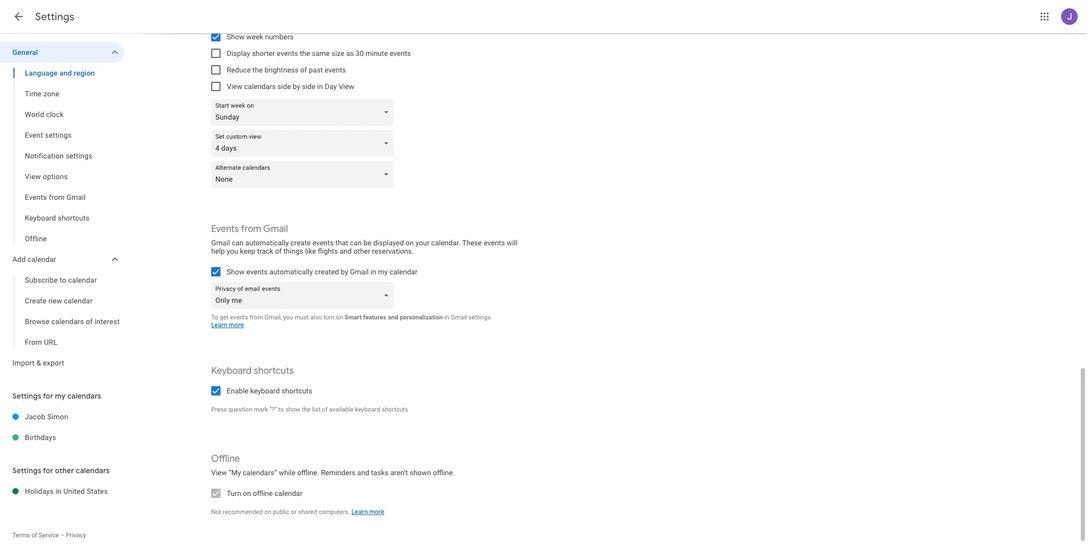 Task type: vqa. For each thing, say whether or not it's contained in the screenshot.
4 in the Sat 4
no



Task type: locate. For each thing, give the bounding box(es) containing it.
settings right the go back image
[[35, 10, 74, 23]]

to up create new calendar
[[60, 276, 66, 284]]

view left options
[[25, 172, 41, 181]]

keyboard shortcuts up enable
[[211, 365, 294, 377]]

offline. right while
[[297, 469, 319, 477]]

be
[[364, 239, 371, 247]]

1 horizontal spatial to
[[278, 406, 284, 413]]

create
[[291, 239, 311, 247]]

1 horizontal spatial my
[[378, 268, 388, 276]]

1 side from the left
[[278, 82, 291, 91]]

events right minute
[[390, 49, 411, 57]]

1 horizontal spatial more
[[369, 508, 384, 516]]

for up holidays
[[43, 466, 53, 475]]

0 vertical spatial keyboard
[[250, 387, 280, 395]]

keyboard
[[250, 387, 280, 395], [355, 406, 380, 413]]

1 vertical spatial other
[[55, 466, 74, 475]]

time
[[25, 90, 42, 98]]

0 vertical spatial by
[[293, 82, 300, 91]]

and left region
[[60, 69, 72, 77]]

1 vertical spatial group
[[0, 270, 124, 353]]

other inside events from gmail gmail can automatically create events that can be displayed on your calendar. these events will help you keep track of things like flights and other reservations.
[[354, 247, 370, 255]]

show down keep
[[227, 268, 245, 276]]

side down reduce the brightness of past events at the left of page
[[278, 82, 291, 91]]

group containing subscribe to calendar
[[0, 270, 124, 353]]

events down view options
[[25, 193, 47, 201]]

keyboard up enable
[[211, 365, 252, 377]]

2 offline. from the left
[[433, 469, 455, 477]]

new
[[48, 297, 62, 305]]

from inside events from gmail gmail can automatically create events that can be displayed on your calendar. these events will help you keep track of things like flights and other reservations.
[[241, 223, 261, 235]]

calendars
[[244, 82, 276, 91], [51, 317, 84, 326], [67, 391, 101, 401], [76, 466, 110, 475]]

events
[[277, 49, 298, 57], [390, 49, 411, 57], [325, 66, 346, 74], [313, 239, 334, 247], [484, 239, 505, 247], [246, 268, 268, 276], [230, 314, 248, 321]]

1 vertical spatial for
[[43, 466, 53, 475]]

0 horizontal spatial to
[[60, 276, 66, 284]]

learn more link left gmail,
[[211, 321, 244, 329]]

turn on offline calendar
[[227, 489, 302, 498]]

terms of service link
[[12, 532, 59, 539]]

0 vertical spatial more
[[229, 321, 244, 329]]

show up display
[[227, 33, 245, 41]]

0 horizontal spatial can
[[232, 239, 244, 247]]

other right that
[[354, 247, 370, 255]]

1 horizontal spatial learn
[[352, 508, 368, 516]]

calendar up "subscribe"
[[28, 255, 56, 264]]

in
[[317, 82, 323, 91], [371, 268, 376, 276], [444, 314, 449, 321], [56, 487, 62, 495]]

from
[[49, 193, 65, 201], [241, 223, 261, 235], [250, 314, 263, 321]]

the left same
[[300, 49, 310, 57]]

group
[[0, 63, 124, 249], [0, 270, 124, 353]]

settings for other calendars
[[12, 466, 110, 475]]

1 group from the top
[[0, 63, 124, 249]]

the left list
[[302, 406, 311, 413]]

automatically
[[245, 239, 289, 247], [269, 268, 313, 276]]

offline. right shown
[[433, 469, 455, 477]]

can right help
[[232, 239, 244, 247]]

1 vertical spatial keyboard
[[211, 365, 252, 377]]

tasks
[[371, 469, 389, 477]]

language and region
[[25, 69, 95, 77]]

0 horizontal spatial you
[[227, 247, 238, 255]]

calendar
[[28, 255, 56, 264], [390, 268, 418, 276], [68, 276, 97, 284], [64, 297, 93, 305], [275, 489, 302, 498]]

settings heading
[[35, 10, 74, 23]]

you
[[227, 247, 238, 255], [283, 314, 293, 321]]

0 vertical spatial automatically
[[245, 239, 289, 247]]

public
[[273, 508, 290, 516]]

create
[[25, 297, 47, 305]]

can
[[232, 239, 244, 247], [350, 239, 362, 247]]

states
[[87, 487, 108, 495]]

by down reduce the brightness of past events at the left of page
[[293, 82, 300, 91]]

2 vertical spatial from
[[250, 314, 263, 321]]

settings up options
[[66, 152, 92, 160]]

display
[[227, 49, 250, 57]]

settings up holidays
[[12, 466, 41, 475]]

from inside group
[[49, 193, 65, 201]]

birthdays link
[[25, 427, 124, 448]]

by
[[293, 82, 300, 91], [341, 268, 348, 276]]

0 horizontal spatial other
[[55, 466, 74, 475]]

0 vertical spatial keyboard shortcuts
[[25, 214, 90, 222]]

1 vertical spatial offline
[[211, 453, 240, 465]]

you left must
[[283, 314, 293, 321]]

in down reservations.
[[371, 268, 376, 276]]

in left united
[[56, 487, 62, 495]]

and inside events from gmail gmail can automatically create events that can be displayed on your calendar. these events will help you keep track of things like flights and other reservations.
[[340, 247, 352, 255]]

events for events from gmail gmail can automatically create events that can be displayed on your calendar. these events will help you keep track of things like flights and other reservations.
[[211, 223, 239, 235]]

my up jacob simon tree item
[[55, 391, 66, 401]]

automatically down the things at top left
[[269, 268, 313, 276]]

calendar up create new calendar
[[68, 276, 97, 284]]

0 vertical spatial group
[[0, 63, 124, 249]]

question
[[228, 406, 252, 413]]

shorter
[[252, 49, 275, 57]]

of
[[300, 66, 307, 74], [275, 247, 282, 255], [86, 317, 93, 326], [322, 406, 328, 413], [31, 532, 37, 539]]

events up help
[[211, 223, 239, 235]]

on left the "your"
[[406, 239, 414, 247]]

shortcuts inside group
[[58, 214, 90, 222]]

like
[[305, 247, 316, 255]]

0 vertical spatial settings
[[45, 131, 72, 139]]

1 vertical spatial settings
[[66, 152, 92, 160]]

gmail down options
[[66, 193, 86, 201]]

shortcuts
[[58, 214, 90, 222], [254, 365, 294, 377], [282, 387, 312, 395], [382, 406, 408, 413]]

0 vertical spatial events
[[25, 193, 47, 201]]

aren't
[[390, 469, 408, 477]]

side
[[278, 82, 291, 91], [302, 82, 315, 91]]

1 vertical spatial keyboard shortcuts
[[211, 365, 294, 377]]

you inside to get events from gmail, you must also turn on smart features and personalization in gmail settings. learn more
[[283, 314, 293, 321]]

settings up notification settings
[[45, 131, 72, 139]]

browse calendars of interest
[[25, 317, 120, 326]]

1 vertical spatial learn
[[352, 508, 368, 516]]

learn more link right 'computers.'
[[352, 508, 384, 516]]

calendars up states
[[76, 466, 110, 475]]

privacy
[[66, 532, 86, 539]]

and inside "offline view "my calendars" while offline. reminders and tasks aren't shown offline."
[[357, 469, 369, 477]]

0 horizontal spatial events
[[25, 193, 47, 201]]

0 horizontal spatial side
[[278, 82, 291, 91]]

calendar up browse calendars of interest
[[64, 297, 93, 305]]

0 vertical spatial offline
[[25, 235, 47, 243]]

calendars down "reduce"
[[244, 82, 276, 91]]

to
[[211, 314, 218, 321]]

0 vertical spatial settings
[[35, 10, 74, 23]]

in left day
[[317, 82, 323, 91]]

settings up jacob
[[12, 391, 41, 401]]

clock
[[46, 110, 64, 119]]

gmail inside to get events from gmail, you must also turn on smart features and personalization in gmail settings. learn more
[[451, 314, 467, 321]]

the
[[300, 49, 310, 57], [253, 66, 263, 74], [302, 406, 311, 413]]

events inside events from gmail gmail can automatically create events that can be displayed on your calendar. these events will help you keep track of things like flights and other reservations.
[[211, 223, 239, 235]]

these
[[462, 239, 482, 247]]

0 vertical spatial from
[[49, 193, 65, 201]]

1 vertical spatial events
[[211, 223, 239, 235]]

or
[[291, 508, 297, 516]]

settings for event settings
[[45, 131, 72, 139]]

events for events from gmail
[[25, 193, 47, 201]]

calendars up jacob simon tree item
[[67, 391, 101, 401]]

events left that
[[313, 239, 334, 247]]

from down options
[[49, 193, 65, 201]]

0 horizontal spatial keyboard
[[250, 387, 280, 395]]

side down past
[[302, 82, 315, 91]]

0 horizontal spatial by
[[293, 82, 300, 91]]

0 vertical spatial to
[[60, 276, 66, 284]]

events right the 'get'
[[230, 314, 248, 321]]

offline for offline
[[25, 235, 47, 243]]

jacob
[[25, 413, 45, 421]]

learn more link
[[211, 321, 244, 329], [352, 508, 384, 516]]

0 vertical spatial learn more link
[[211, 321, 244, 329]]

settings
[[35, 10, 74, 23], [12, 391, 41, 401], [12, 466, 41, 475]]

in inside to get events from gmail, you must also turn on smart features and personalization in gmail settings. learn more
[[444, 314, 449, 321]]

the down shorter
[[253, 66, 263, 74]]

0 horizontal spatial more
[[229, 321, 244, 329]]

not recommended on public or shared computers. learn more
[[211, 508, 384, 516]]

on inside events from gmail gmail can automatically create events that can be displayed on your calendar. these events will help you keep track of things like flights and other reservations.
[[406, 239, 414, 247]]

gmail left settings.
[[451, 314, 467, 321]]

1 horizontal spatial keyboard
[[355, 406, 380, 413]]

reservations.
[[372, 247, 414, 255]]

enable keyboard shortcuts
[[227, 387, 312, 395]]

computers.
[[319, 508, 350, 516]]

None field
[[211, 99, 398, 126], [211, 130, 398, 157], [211, 161, 398, 188], [211, 282, 398, 309], [211, 99, 398, 126], [211, 130, 398, 157], [211, 161, 398, 188], [211, 282, 398, 309]]

offline up add calendar
[[25, 235, 47, 243]]

30
[[356, 49, 364, 57]]

on left public
[[264, 508, 271, 516]]

offline inside "offline view "my calendars" while offline. reminders and tasks aren't shown offline."
[[211, 453, 240, 465]]

0 vertical spatial you
[[227, 247, 238, 255]]

general
[[12, 48, 38, 56]]

0 vertical spatial my
[[378, 268, 388, 276]]

1 horizontal spatial you
[[283, 314, 293, 321]]

keyboard shortcuts down events from gmail
[[25, 214, 90, 222]]

of right track at the top left of page
[[275, 247, 282, 255]]

from for events from gmail
[[49, 193, 65, 201]]

0 vertical spatial learn
[[211, 321, 228, 329]]

from left gmail,
[[250, 314, 263, 321]]

view left "my
[[211, 469, 227, 477]]

automatically left the 'create'
[[245, 239, 289, 247]]

by right created
[[341, 268, 348, 276]]

of inside events from gmail gmail can automatically create events that can be displayed on your calendar. these events will help you keep track of things like flights and other reservations.
[[275, 247, 282, 255]]

gmail inside group
[[66, 193, 86, 201]]

group containing language and region
[[0, 63, 124, 249]]

1 vertical spatial keyboard
[[355, 406, 380, 413]]

1 vertical spatial more
[[369, 508, 384, 516]]

0 vertical spatial for
[[43, 391, 53, 401]]

created
[[315, 268, 339, 276]]

more down tasks
[[369, 508, 384, 516]]

view
[[227, 82, 242, 91], [339, 82, 354, 91], [25, 172, 41, 181], [211, 469, 227, 477]]

0 vertical spatial keyboard
[[25, 214, 56, 222]]

zone
[[43, 90, 59, 98]]

0 horizontal spatial learn
[[211, 321, 228, 329]]

more right the 'get'
[[229, 321, 244, 329]]

other up holidays in united states
[[55, 466, 74, 475]]

view calendars side by side in day view
[[227, 82, 354, 91]]

calendar down reservations.
[[390, 268, 418, 276]]

keyboard down events from gmail
[[25, 214, 56, 222]]

0 horizontal spatial offline.
[[297, 469, 319, 477]]

1 vertical spatial learn more link
[[352, 508, 384, 516]]

turn
[[227, 489, 241, 498]]

of left interest
[[86, 317, 93, 326]]

to right "?"
[[278, 406, 284, 413]]

terms
[[12, 532, 30, 539]]

1 horizontal spatial side
[[302, 82, 315, 91]]

events
[[25, 193, 47, 201], [211, 223, 239, 235]]

other
[[354, 247, 370, 255], [55, 466, 74, 475]]

import & export
[[12, 359, 64, 367]]

0 vertical spatial other
[[354, 247, 370, 255]]

simon
[[47, 413, 68, 421]]

can left be
[[350, 239, 362, 247]]

of inside group
[[86, 317, 93, 326]]

settings for settings for other calendars
[[12, 466, 41, 475]]

1 show from the top
[[227, 33, 245, 41]]

tree
[[0, 42, 124, 373]]

and left tasks
[[357, 469, 369, 477]]

on right turn on the left
[[243, 489, 251, 498]]

1 vertical spatial by
[[341, 268, 348, 276]]

2 show from the top
[[227, 268, 245, 276]]

1 horizontal spatial can
[[350, 239, 362, 247]]

1 vertical spatial you
[[283, 314, 293, 321]]

settings for notification settings
[[66, 152, 92, 160]]

on right turn
[[336, 314, 343, 321]]

1 horizontal spatial offline
[[211, 453, 240, 465]]

offline up "my
[[211, 453, 240, 465]]

size
[[332, 49, 344, 57]]

keyboard up mark
[[250, 387, 280, 395]]

must
[[295, 314, 309, 321]]

on inside to get events from gmail, you must also turn on smart features and personalization in gmail settings. learn more
[[336, 314, 343, 321]]

gmail
[[66, 193, 86, 201], [263, 223, 288, 235], [211, 239, 230, 247], [350, 268, 369, 276], [451, 314, 467, 321]]

1 vertical spatial settings
[[12, 391, 41, 401]]

0 horizontal spatial keyboard
[[25, 214, 56, 222]]

view options
[[25, 172, 68, 181]]

from up keep
[[241, 223, 261, 235]]

2 vertical spatial settings
[[12, 466, 41, 475]]

keyboard right available
[[355, 406, 380, 413]]

of right list
[[322, 406, 328, 413]]

and right flights
[[340, 247, 352, 255]]

learn
[[211, 321, 228, 329], [352, 508, 368, 516]]

my
[[378, 268, 388, 276], [55, 391, 66, 401]]

0 horizontal spatial offline
[[25, 235, 47, 243]]

1 vertical spatial from
[[241, 223, 261, 235]]

settings for settings for my calendars
[[12, 391, 41, 401]]

2 for from the top
[[43, 466, 53, 475]]

learn inside to get events from gmail, you must also turn on smart features and personalization in gmail settings. learn more
[[211, 321, 228, 329]]

1 horizontal spatial offline.
[[433, 469, 455, 477]]

for up jacob simon
[[43, 391, 53, 401]]

1 horizontal spatial events
[[211, 223, 239, 235]]

of right terms
[[31, 532, 37, 539]]

0 horizontal spatial my
[[55, 391, 66, 401]]

my down reservations.
[[378, 268, 388, 276]]

and right features on the bottom
[[388, 314, 398, 321]]

1 horizontal spatial other
[[354, 247, 370, 255]]

reduce the brightness of past events
[[227, 66, 346, 74]]

events from gmail
[[25, 193, 86, 201]]

you right help
[[227, 247, 238, 255]]

1 for from the top
[[43, 391, 53, 401]]

tree containing general
[[0, 42, 124, 373]]

1 vertical spatial show
[[227, 268, 245, 276]]

to
[[60, 276, 66, 284], [278, 406, 284, 413]]

settings
[[45, 131, 72, 139], [66, 152, 92, 160]]

1 horizontal spatial by
[[341, 268, 348, 276]]

offline.
[[297, 469, 319, 477], [433, 469, 455, 477]]

holidays
[[25, 487, 54, 495]]

2 group from the top
[[0, 270, 124, 353]]

in right "personalization" on the left of the page
[[444, 314, 449, 321]]

0 vertical spatial show
[[227, 33, 245, 41]]



Task type: describe. For each thing, give the bounding box(es) containing it.
gmail down be
[[350, 268, 369, 276]]

–
[[60, 532, 64, 539]]

notification settings
[[25, 152, 92, 160]]

track
[[257, 247, 273, 255]]

events inside to get events from gmail, you must also turn on smart features and personalization in gmail settings. learn more
[[230, 314, 248, 321]]

week
[[246, 33, 263, 41]]

events down size
[[325, 66, 346, 74]]

0 vertical spatial the
[[300, 49, 310, 57]]

browse
[[25, 317, 50, 326]]

holidays in united states tree item
[[0, 481, 124, 502]]

create new calendar
[[25, 297, 93, 305]]

jacob simon
[[25, 413, 68, 421]]

show for show events automatically created by gmail in my calendar
[[227, 268, 245, 276]]

general tree item
[[0, 42, 124, 63]]

gmail up track at the top left of page
[[263, 223, 288, 235]]

gmail left keep
[[211, 239, 230, 247]]

enable
[[227, 387, 249, 395]]

event settings
[[25, 131, 72, 139]]

1 vertical spatial automatically
[[269, 268, 313, 276]]

help
[[211, 247, 225, 255]]

add
[[12, 255, 26, 264]]

2 can from the left
[[350, 239, 362, 247]]

of left past
[[300, 66, 307, 74]]

keep
[[240, 247, 255, 255]]

personalization
[[400, 314, 443, 321]]

subscribe
[[25, 276, 58, 284]]

add calendar
[[12, 255, 56, 264]]

shared
[[298, 508, 317, 516]]

world
[[25, 110, 44, 119]]

calendar up or
[[275, 489, 302, 498]]

1 horizontal spatial learn more link
[[352, 508, 384, 516]]

from for events from gmail gmail can automatically create events that can be displayed on your calendar. these events will help you keep track of things like flights and other reservations.
[[241, 223, 261, 235]]

numbers
[[265, 33, 293, 41]]

view inside "offline view "my calendars" while offline. reminders and tasks aren't shown offline."
[[211, 469, 227, 477]]

settings for settings
[[35, 10, 74, 23]]

language
[[25, 69, 58, 77]]

show events automatically created by gmail in my calendar
[[227, 268, 418, 276]]

0 horizontal spatial learn more link
[[211, 321, 244, 329]]

and inside group
[[60, 69, 72, 77]]

your
[[416, 239, 430, 247]]

show for show week numbers
[[227, 33, 245, 41]]

features
[[363, 314, 386, 321]]

list
[[312, 406, 320, 413]]

show
[[285, 406, 300, 413]]

calendars down create new calendar
[[51, 317, 84, 326]]

privacy link
[[66, 532, 86, 539]]

more inside to get events from gmail, you must also turn on smart features and personalization in gmail settings. learn more
[[229, 321, 244, 329]]

display shorter events the same size as 30 minute events
[[227, 49, 411, 57]]

from url
[[25, 338, 57, 346]]

offline for offline view "my calendars" while offline. reminders and tasks aren't shown offline.
[[211, 453, 240, 465]]

minute
[[366, 49, 388, 57]]

offline
[[253, 489, 273, 498]]

"my
[[229, 469, 241, 477]]

1 offline. from the left
[[297, 469, 319, 477]]

0 horizontal spatial keyboard shortcuts
[[25, 214, 90, 222]]

offline view "my calendars" while offline. reminders and tasks aren't shown offline.
[[211, 453, 455, 477]]

settings for my calendars tree
[[0, 406, 124, 448]]

jacob simon tree item
[[0, 406, 124, 427]]

export
[[43, 359, 64, 367]]

1 can from the left
[[232, 239, 244, 247]]

settings for my calendars
[[12, 391, 101, 401]]

reminders
[[321, 469, 356, 477]]

1 horizontal spatial keyboard
[[211, 365, 252, 377]]

you inside events from gmail gmail can automatically create events that can be displayed on your calendar. these events will help you keep track of things like flights and other reservations.
[[227, 247, 238, 255]]

event
[[25, 131, 43, 139]]

calendars"
[[243, 469, 277, 477]]

keyboard inside "tree"
[[25, 214, 56, 222]]

available
[[329, 406, 354, 413]]

interest
[[95, 317, 120, 326]]

url
[[44, 338, 57, 346]]

to get events from gmail, you must also turn on smart features and personalization in gmail settings. learn more
[[211, 314, 492, 329]]

1 vertical spatial the
[[253, 66, 263, 74]]

events from gmail gmail can automatically create events that can be displayed on your calendar. these events will help you keep track of things like flights and other reservations.
[[211, 223, 518, 255]]

view right day
[[339, 82, 354, 91]]

settings.
[[469, 314, 492, 321]]

from inside to get events from gmail, you must also turn on smart features and personalization in gmail settings. learn more
[[250, 314, 263, 321]]

time zone
[[25, 90, 59, 98]]

from
[[25, 338, 42, 346]]

service
[[39, 532, 59, 539]]

1 horizontal spatial keyboard shortcuts
[[211, 365, 294, 377]]

and inside to get events from gmail, you must also turn on smart features and personalization in gmail settings. learn more
[[388, 314, 398, 321]]

same
[[312, 49, 330, 57]]

go back image
[[12, 10, 25, 23]]

events up reduce the brightness of past events at the left of page
[[277, 49, 298, 57]]

import
[[12, 359, 35, 367]]

2 vertical spatial the
[[302, 406, 311, 413]]

birthdays tree item
[[0, 427, 124, 448]]

notification
[[25, 152, 64, 160]]

events down track at the top left of page
[[246, 268, 268, 276]]

for for other
[[43, 466, 53, 475]]

1 vertical spatial to
[[278, 406, 284, 413]]

things
[[283, 247, 303, 255]]

press
[[211, 406, 227, 413]]

brightness
[[265, 66, 299, 74]]

for for my
[[43, 391, 53, 401]]

united
[[63, 487, 85, 495]]

2 side from the left
[[302, 82, 315, 91]]

automatically inside events from gmail gmail can automatically create events that can be displayed on your calendar. these events will help you keep track of things like flights and other reservations.
[[245, 239, 289, 247]]

also
[[310, 314, 322, 321]]

not
[[211, 508, 221, 516]]

&
[[36, 359, 41, 367]]

options
[[43, 172, 68, 181]]

displayed
[[373, 239, 404, 247]]

1 vertical spatial my
[[55, 391, 66, 401]]

view inside group
[[25, 172, 41, 181]]

day
[[325, 82, 337, 91]]

world clock
[[25, 110, 64, 119]]

turn
[[324, 314, 335, 321]]

that
[[336, 239, 348, 247]]

shown
[[410, 469, 431, 477]]

in inside tree item
[[56, 487, 62, 495]]

reduce
[[227, 66, 251, 74]]

"?"
[[270, 406, 277, 413]]

events left will
[[484, 239, 505, 247]]

as
[[346, 49, 354, 57]]

view down "reduce"
[[227, 82, 242, 91]]

on inside not recommended on public or shared computers. learn more
[[264, 508, 271, 516]]

show week numbers
[[227, 33, 293, 41]]

mark
[[254, 406, 268, 413]]

get
[[220, 314, 229, 321]]

subscribe to calendar
[[25, 276, 97, 284]]



